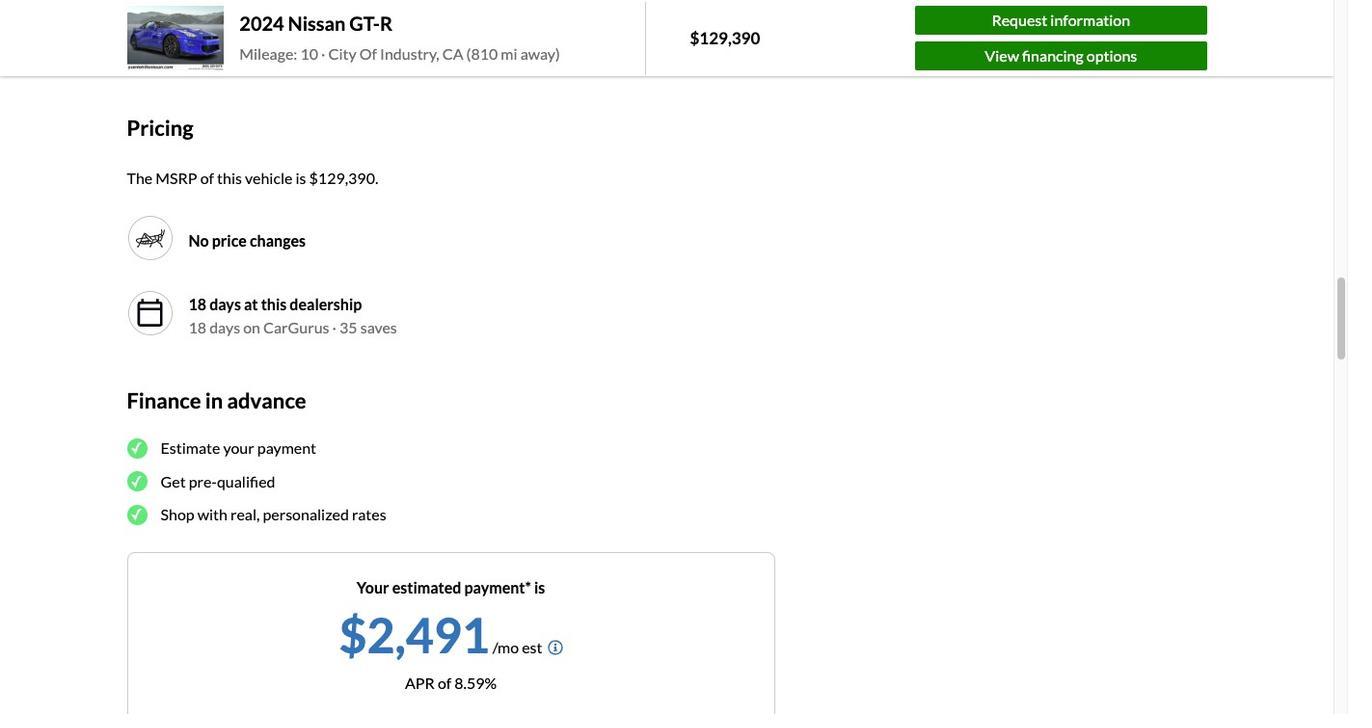 Task type: describe. For each thing, give the bounding box(es) containing it.
10
[[300, 44, 318, 62]]

pre-
[[189, 472, 217, 490]]

accidents for no
[[181, 48, 245, 67]]

financing
[[1022, 46, 1084, 64]]

your estimated payment* is
[[356, 578, 545, 596]]

request information button
[[915, 6, 1207, 35]]

pricing
[[127, 115, 193, 141]]

rates
[[352, 505, 386, 524]]

est
[[522, 638, 542, 656]]

2024 nissan gt-r image
[[127, 6, 224, 71]]

vehicle
[[245, 168, 293, 187]]

the
[[127, 168, 153, 187]]

city
[[328, 44, 357, 62]]

18 days at this dealership 18 days on cargurus · 35 saves
[[189, 295, 397, 336]]

this for dealership
[[261, 295, 287, 313]]

18 days at this dealership image
[[127, 290, 173, 336]]

get pre-qualified
[[161, 472, 275, 490]]

$129,390.
[[309, 168, 378, 187]]

payment
[[257, 439, 316, 457]]

shop with real, personalized rates
[[161, 505, 386, 524]]

advance
[[227, 387, 306, 413]]

view
[[985, 46, 1019, 64]]

price
[[212, 231, 247, 249]]

away)
[[520, 44, 560, 62]]

35
[[339, 318, 357, 336]]

changes
[[250, 231, 306, 249]]

estimate
[[161, 439, 220, 457]]

mi
[[501, 44, 517, 62]]

1 days from the top
[[209, 295, 241, 313]]

shop
[[161, 505, 194, 524]]

options
[[1087, 46, 1137, 64]]

of
[[360, 44, 377, 62]]

8.59%
[[455, 674, 497, 692]]

or
[[248, 48, 263, 67]]

info circle image
[[547, 640, 563, 655]]

ca
[[442, 44, 463, 62]]



Task type: vqa. For each thing, say whether or not it's contained in the screenshot.
BACKUP
no



Task type: locate. For each thing, give the bounding box(es) containing it.
0 vertical spatial is
[[296, 168, 306, 187]]

$129,390
[[690, 28, 760, 48]]

vdpcheck image
[[127, 26, 145, 44]]

·
[[321, 44, 325, 62], [332, 318, 337, 336]]

/mo
[[493, 638, 519, 656]]

is right payment*
[[534, 578, 545, 596]]

1 vertical spatial days
[[209, 318, 240, 336]]

accidents
[[169, 25, 234, 44], [181, 48, 245, 67]]

0 vertical spatial days
[[209, 295, 241, 313]]

at
[[244, 295, 258, 313]]

18
[[189, 295, 206, 313], [189, 318, 206, 336]]

view financing options button
[[915, 41, 1207, 70]]

· inside 2024 nissan gt-r mileage: 10 · city of industry, ca (810 mi away)
[[321, 44, 325, 62]]

finance in advance
[[127, 387, 306, 413]]

0 horizontal spatial no
[[158, 48, 178, 67]]

2024
[[239, 11, 284, 34]]

reported.
[[321, 48, 385, 67]]

0 vertical spatial this
[[217, 168, 242, 187]]

get
[[161, 472, 186, 490]]

18 days at this dealership image
[[135, 298, 165, 328]]

of
[[200, 168, 214, 187], [438, 674, 452, 692]]

0 horizontal spatial ·
[[321, 44, 325, 62]]

damage
[[266, 48, 318, 67]]

1 horizontal spatial of
[[438, 674, 452, 692]]

no for no price changes
[[189, 231, 209, 249]]

1 vertical spatial ·
[[332, 318, 337, 336]]

request information
[[992, 11, 1130, 29]]

(810
[[466, 44, 498, 62]]

0 vertical spatial of
[[200, 168, 214, 187]]

apr of 8.59%
[[405, 674, 497, 692]]

payment*
[[464, 578, 531, 596]]

apr
[[405, 674, 435, 692]]

request
[[992, 11, 1048, 29]]

this inside "18 days at this dealership 18 days on cargurus · 35 saves"
[[261, 295, 287, 313]]

your
[[223, 439, 254, 457]]

dealership
[[290, 295, 362, 313]]

this left vehicle
[[217, 168, 242, 187]]

0 horizontal spatial is
[[296, 168, 306, 187]]

on
[[243, 318, 260, 336]]

accidents right 0
[[169, 25, 234, 44]]

2024 nissan gt-r mileage: 10 · city of industry, ca (810 mi away)
[[239, 11, 560, 62]]

r
[[380, 11, 393, 34]]

· inside "18 days at this dealership 18 days on cargurus · 35 saves"
[[332, 318, 337, 336]]

0
[[157, 25, 166, 44]]

gt-
[[349, 11, 380, 34]]

saves
[[360, 318, 397, 336]]

of right msrp
[[200, 168, 214, 187]]

· left 35 on the top of the page
[[332, 318, 337, 336]]

mileage:
[[239, 44, 297, 62]]

1 vertical spatial is
[[534, 578, 545, 596]]

in
[[205, 387, 223, 413]]

industry,
[[380, 44, 439, 62]]

days left on
[[209, 318, 240, 336]]

cargurus
[[263, 318, 329, 336]]

1 vertical spatial no
[[189, 231, 209, 249]]

this
[[217, 168, 242, 187], [261, 295, 287, 313]]

0 horizontal spatial of
[[200, 168, 214, 187]]

2 days from the top
[[209, 318, 240, 336]]

0 vertical spatial accidents
[[169, 25, 234, 44]]

real,
[[230, 505, 260, 524]]

accidents for 0
[[169, 25, 234, 44]]

days left at
[[209, 295, 241, 313]]

no
[[158, 48, 178, 67], [189, 231, 209, 249]]

no accidents or damage reported.
[[158, 48, 385, 67]]

0 vertical spatial ·
[[321, 44, 325, 62]]

1 18 from the top
[[189, 295, 206, 313]]

finance
[[127, 387, 201, 413]]

is
[[296, 168, 306, 187], [534, 578, 545, 596]]

qualified
[[217, 472, 275, 490]]

no down 0
[[158, 48, 178, 67]]

view financing options
[[985, 46, 1137, 64]]

the msrp of this vehicle is $129,390.
[[127, 168, 378, 187]]

nissan
[[288, 11, 346, 34]]

1 horizontal spatial ·
[[332, 318, 337, 336]]

your
[[356, 578, 389, 596]]

estimate your payment
[[161, 439, 316, 457]]

with
[[197, 505, 228, 524]]

1 vertical spatial 18
[[189, 318, 206, 336]]

1 horizontal spatial no
[[189, 231, 209, 249]]

estimated
[[392, 578, 461, 596]]

0 accidents reported
[[157, 25, 299, 44]]

this for vehicle
[[217, 168, 242, 187]]

0 vertical spatial 18
[[189, 295, 206, 313]]

1 vertical spatial this
[[261, 295, 287, 313]]

1 horizontal spatial this
[[261, 295, 287, 313]]

no price changes
[[189, 231, 306, 249]]

accidents down 0 accidents reported
[[181, 48, 245, 67]]

0 horizontal spatial this
[[217, 168, 242, 187]]

personalized
[[263, 505, 349, 524]]

1 vertical spatial accidents
[[181, 48, 245, 67]]

no price changes image
[[127, 215, 173, 261], [135, 222, 165, 253]]

$2,491 /mo est
[[339, 606, 542, 664]]

no for no accidents or damage reported.
[[158, 48, 178, 67]]

this right at
[[261, 295, 287, 313]]

· right 10
[[321, 44, 325, 62]]

msrp
[[156, 168, 197, 187]]

2 18 from the top
[[189, 318, 206, 336]]

days
[[209, 295, 241, 313], [209, 318, 240, 336]]

is right vehicle
[[296, 168, 306, 187]]

no left price
[[189, 231, 209, 249]]

of right 'apr'
[[438, 674, 452, 692]]

$2,491
[[339, 606, 490, 664]]

1 vertical spatial of
[[438, 674, 452, 692]]

information
[[1051, 11, 1130, 29]]

reported
[[237, 25, 299, 44]]

1 horizontal spatial is
[[534, 578, 545, 596]]

0 vertical spatial no
[[158, 48, 178, 67]]



